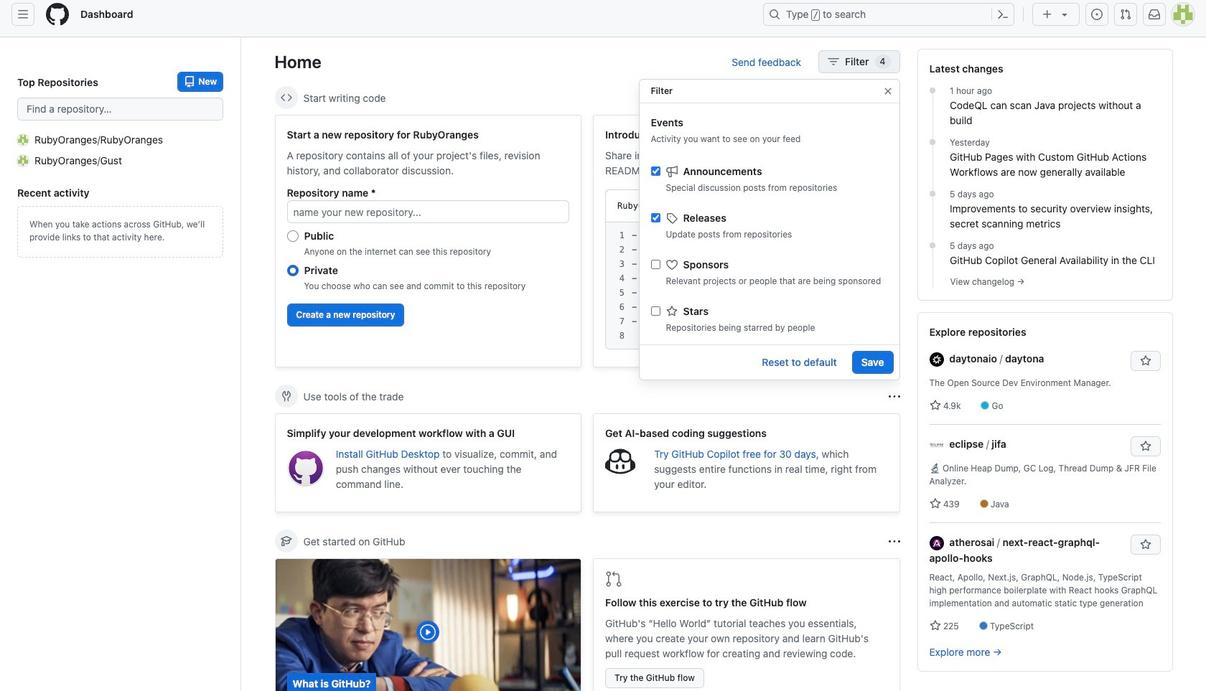 Task type: describe. For each thing, give the bounding box(es) containing it.
@atherosai profile image
[[929, 537, 944, 551]]

star image for @daytonaio profile image
[[929, 400, 941, 411]]

command palette image
[[997, 9, 1009, 20]]

rubyoranges image
[[17, 134, 29, 145]]

filter image
[[828, 56, 839, 67]]

code image
[[280, 92, 292, 103]]

heart image
[[666, 259, 677, 270]]

explore element
[[917, 49, 1173, 691]]

get ai-based coding suggestions element
[[593, 414, 900, 513]]

homepage image
[[46, 3, 69, 26]]

1 dot fill image from the top
[[927, 85, 938, 96]]

tools image
[[280, 391, 292, 402]]

why am i seeing this? image
[[888, 536, 900, 547]]

star this repository image
[[1140, 355, 1151, 367]]

mortar board image
[[280, 536, 292, 547]]

introduce yourself with a profile readme element
[[593, 115, 900, 368]]

@eclipse profile image
[[929, 438, 944, 453]]

star this repository image for the @eclipse profile image
[[1140, 441, 1151, 452]]

close menu image
[[882, 85, 893, 97]]

name your new repository... text field
[[287, 200, 569, 223]]

Find a repository… text field
[[17, 98, 223, 121]]

none radio inside start a new repository element
[[287, 230, 298, 242]]

plus image
[[1042, 9, 1053, 20]]



Task type: vqa. For each thing, say whether or not it's contained in the screenshot.
mortar board icon
yes



Task type: locate. For each thing, give the bounding box(es) containing it.
1 dot fill image from the top
[[927, 188, 938, 200]]

2 dot fill image from the top
[[927, 240, 938, 251]]

2 dot fill image from the top
[[927, 136, 938, 148]]

explore repositories navigation
[[917, 312, 1173, 672]]

1 vertical spatial dot fill image
[[927, 136, 938, 148]]

what is github? image
[[275, 559, 581, 691]]

0 vertical spatial why am i seeing this? image
[[888, 92, 900, 104]]

dot fill image
[[927, 188, 938, 200], [927, 240, 938, 251]]

None radio
[[287, 230, 298, 242]]

git pull request image
[[1120, 9, 1131, 20], [605, 571, 622, 588]]

0 vertical spatial star image
[[929, 400, 941, 411]]

None radio
[[287, 265, 298, 276]]

none submit inside introduce yourself with a profile readme element
[[829, 196, 876, 216]]

1 star this repository image from the top
[[1140, 441, 1151, 452]]

issue opened image
[[1091, 9, 1103, 20]]

star image
[[929, 400, 941, 411], [929, 498, 941, 510]]

1 vertical spatial star image
[[929, 498, 941, 510]]

why am i seeing this? image
[[888, 92, 900, 104], [888, 391, 900, 402]]

0 vertical spatial dot fill image
[[927, 188, 938, 200]]

triangle down image
[[1059, 9, 1070, 20]]

1 horizontal spatial star image
[[929, 621, 941, 632]]

why am i seeing this? image for get ai-based coding suggestions element
[[888, 391, 900, 402]]

2 star image from the top
[[929, 498, 941, 510]]

Top Repositories search field
[[17, 98, 223, 121]]

tag image
[[666, 212, 677, 224]]

@daytonaio profile image
[[929, 353, 944, 367]]

1 vertical spatial why am i seeing this? image
[[888, 391, 900, 402]]

1 star image from the top
[[929, 400, 941, 411]]

star image up @atherosai profile image
[[929, 498, 941, 510]]

none radio inside start a new repository element
[[287, 265, 298, 276]]

what is github? element
[[275, 559, 582, 691]]

1 vertical spatial git pull request image
[[605, 571, 622, 588]]

2 why am i seeing this? image from the top
[[888, 391, 900, 402]]

star image
[[666, 305, 677, 317], [929, 621, 941, 632]]

1 why am i seeing this? image from the top
[[888, 92, 900, 104]]

0 vertical spatial git pull request image
[[1120, 9, 1131, 20]]

play image
[[419, 624, 437, 641]]

star this repository image
[[1140, 441, 1151, 452], [1140, 539, 1151, 551]]

try the github flow element
[[593, 559, 900, 691]]

gust image
[[17, 155, 29, 166]]

dot fill image
[[927, 85, 938, 96], [927, 136, 938, 148]]

star this repository image for @atherosai profile image
[[1140, 539, 1151, 551]]

why am i seeing this? image for introduce yourself with a profile readme element
[[888, 92, 900, 104]]

star image up the @eclipse profile image
[[929, 400, 941, 411]]

0 horizontal spatial git pull request image
[[605, 571, 622, 588]]

0 horizontal spatial star image
[[666, 305, 677, 317]]

None submit
[[829, 196, 876, 216]]

0 vertical spatial star this repository image
[[1140, 441, 1151, 452]]

git pull request image inside try the github flow element
[[605, 571, 622, 588]]

menu
[[639, 153, 899, 532]]

1 vertical spatial star this repository image
[[1140, 539, 1151, 551]]

0 vertical spatial dot fill image
[[927, 85, 938, 96]]

start a new repository element
[[275, 115, 582, 368]]

1 horizontal spatial git pull request image
[[1120, 9, 1131, 20]]

star image for the @eclipse profile image
[[929, 498, 941, 510]]

github desktop image
[[287, 449, 324, 487]]

None checkbox
[[651, 167, 660, 176], [651, 213, 660, 223], [651, 260, 660, 269], [651, 307, 660, 316], [651, 167, 660, 176], [651, 213, 660, 223], [651, 260, 660, 269], [651, 307, 660, 316]]

notifications image
[[1149, 9, 1160, 20]]

2 star this repository image from the top
[[1140, 539, 1151, 551]]

simplify your development workflow with a gui element
[[275, 414, 582, 513]]

megaphone image
[[666, 165, 677, 177]]

1 vertical spatial dot fill image
[[927, 240, 938, 251]]

0 vertical spatial star image
[[666, 305, 677, 317]]

1 vertical spatial star image
[[929, 621, 941, 632]]



